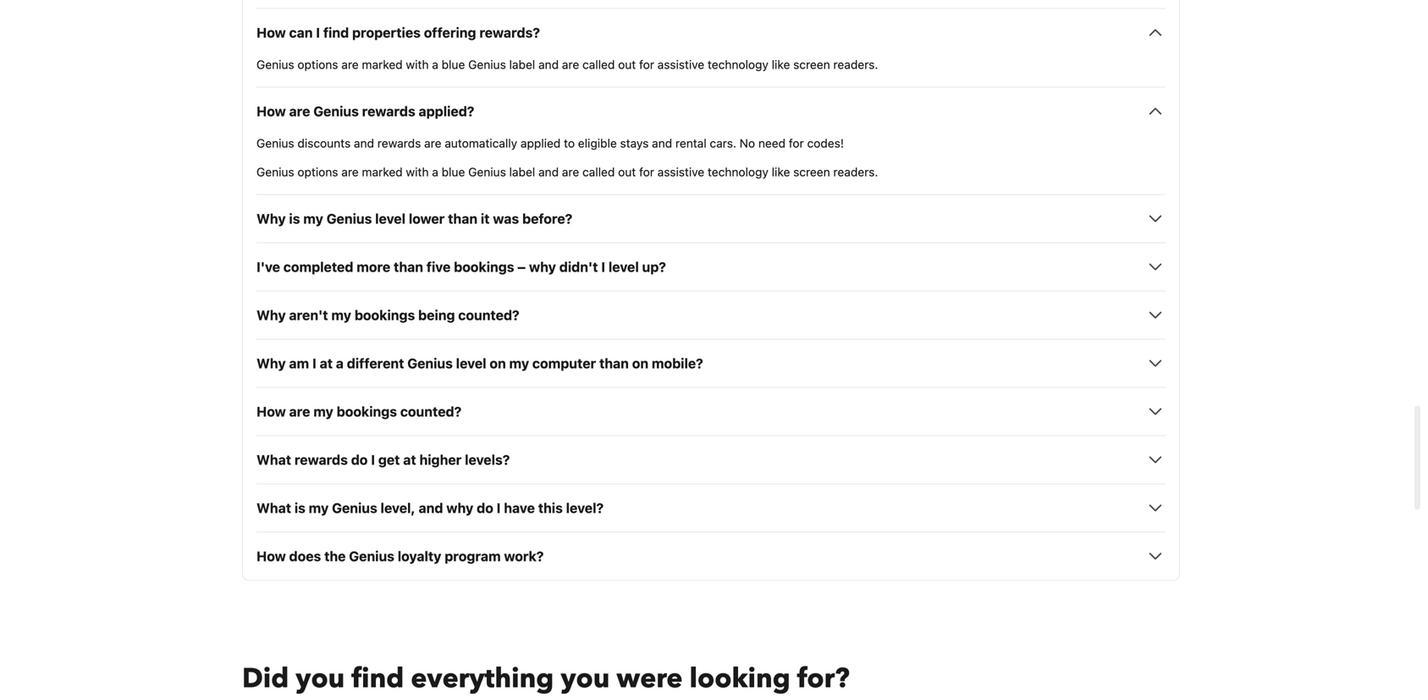 Task type: describe. For each thing, give the bounding box(es) containing it.
levels?
[[465, 452, 510, 468]]

stays
[[620, 136, 649, 150]]

i've
[[257, 259, 280, 275]]

2 on from the left
[[632, 356, 649, 372]]

work?
[[504, 549, 544, 565]]

why am i at a different genius level on my computer than on mobile? button
[[257, 353, 1166, 374]]

1 vertical spatial for
[[789, 136, 804, 150]]

did
[[242, 661, 289, 698]]

i right am at the bottom left of the page
[[312, 356, 317, 372]]

were
[[617, 661, 683, 698]]

what rewards do i get at higher levels? button
[[257, 450, 1166, 470]]

1 horizontal spatial find
[[352, 661, 404, 698]]

higher
[[420, 452, 462, 468]]

can
[[289, 24, 313, 41]]

1 called from the top
[[583, 57, 615, 71]]

i right can
[[316, 24, 320, 41]]

1 blue from the top
[[442, 57, 465, 71]]

looking
[[690, 661, 791, 698]]

1 genius options are marked with a blue genius label and are called out for assistive technology like screen readers. from the top
[[257, 57, 879, 71]]

have
[[504, 500, 535, 516]]

the
[[324, 549, 346, 565]]

this
[[538, 500, 563, 516]]

how for how are my bookings counted?
[[257, 404, 286, 420]]

lower
[[409, 211, 445, 227]]

why am i at a different genius level on my computer than on mobile?
[[257, 356, 704, 372]]

is for what
[[295, 500, 306, 516]]

1 assistive from the top
[[658, 57, 705, 71]]

do inside what is my genius level, and why do i have this level? dropdown button
[[477, 500, 494, 516]]

eligible
[[578, 136, 617, 150]]

1 with from the top
[[406, 57, 429, 71]]

1 out from the top
[[618, 57, 636, 71]]

1 horizontal spatial why
[[529, 259, 556, 275]]

genius inside dropdown button
[[314, 103, 359, 119]]

2 technology from the top
[[708, 165, 769, 179]]

2 vertical spatial than
[[600, 356, 629, 372]]

i've completed more than five bookings – why didn't i level up?
[[257, 259, 666, 275]]

2 readers. from the top
[[834, 165, 879, 179]]

and inside dropdown button
[[419, 500, 443, 516]]

five
[[427, 259, 451, 275]]

at inside dropdown button
[[320, 356, 333, 372]]

are down applied?
[[424, 136, 442, 150]]

is for why
[[289, 211, 300, 227]]

how can i find properties offering rewards?
[[257, 24, 540, 41]]

what is my genius level, and why do i have this level?
[[257, 500, 604, 516]]

rewards for are
[[378, 136, 421, 150]]

my inside why am i at a different genius level on my computer than on mobile? dropdown button
[[509, 356, 529, 372]]

get
[[378, 452, 400, 468]]

counted? inside how are my bookings counted? dropdown button
[[400, 404, 462, 420]]

i right didn't
[[602, 259, 606, 275]]

why is my genius level lower than it was before?
[[257, 211, 573, 227]]

my for level,
[[309, 500, 329, 516]]

2 like from the top
[[772, 165, 790, 179]]

and right stays
[[652, 136, 673, 150]]

2 vertical spatial for
[[639, 165, 655, 179]]

are inside dropdown button
[[289, 103, 310, 119]]

how can i find properties offering rewards? button
[[257, 22, 1166, 43]]

2 blue from the top
[[442, 165, 465, 179]]

different
[[347, 356, 404, 372]]

2 assistive from the top
[[658, 165, 705, 179]]

everything
[[411, 661, 554, 698]]

offering
[[424, 24, 476, 41]]

are inside dropdown button
[[289, 404, 310, 420]]

completed
[[284, 259, 354, 275]]

and down genius discounts and rewards are automatically applied to eligible stays and rental cars. no need for codes!
[[539, 165, 559, 179]]

why aren't my bookings being counted?
[[257, 307, 520, 323]]

find inside dropdown button
[[323, 24, 349, 41]]

1 on from the left
[[490, 356, 506, 372]]

how does the genius loyalty program work?
[[257, 549, 544, 565]]

being
[[418, 307, 455, 323]]

codes!
[[808, 136, 844, 150]]

2 with from the top
[[406, 165, 429, 179]]

bookings for being
[[355, 307, 415, 323]]

2 options from the top
[[298, 165, 338, 179]]

bookings for counted?
[[337, 404, 397, 420]]

my for level
[[303, 211, 323, 227]]

applied?
[[419, 103, 475, 119]]

0 horizontal spatial than
[[394, 259, 423, 275]]

does
[[289, 549, 321, 565]]

what for what rewards do i get at higher levels?
[[257, 452, 291, 468]]

do inside what rewards do i get at higher levels? dropdown button
[[351, 452, 368, 468]]

program
[[445, 549, 501, 565]]

counted? inside why aren't my bookings being counted? dropdown button
[[458, 307, 520, 323]]

how for how can i find properties offering rewards?
[[257, 24, 286, 41]]

1 readers. from the top
[[834, 57, 879, 71]]

rewards for applied?
[[362, 103, 416, 119]]

how for how are genius rewards applied?
[[257, 103, 286, 119]]

what is my genius level, and why do i have this level? button
[[257, 498, 1166, 519]]

how for how does the genius loyalty program work?
[[257, 549, 286, 565]]

rental
[[676, 136, 707, 150]]



Task type: locate. For each thing, give the bounding box(es) containing it.
1 horizontal spatial level
[[456, 356, 487, 372]]

1 you from the left
[[296, 661, 345, 698]]

1 vertical spatial assistive
[[658, 165, 705, 179]]

0 vertical spatial at
[[320, 356, 333, 372]]

counted?
[[458, 307, 520, 323], [400, 404, 462, 420]]

what inside dropdown button
[[257, 452, 291, 468]]

rewards down how are my bookings counted?
[[295, 452, 348, 468]]

out up stays
[[618, 57, 636, 71]]

my up what rewards do i get at higher levels?
[[314, 404, 334, 420]]

is inside what is my genius level, and why do i have this level? dropdown button
[[295, 500, 306, 516]]

why right –
[[529, 259, 556, 275]]

1 vertical spatial marked
[[362, 165, 403, 179]]

genius
[[257, 57, 294, 71], [468, 57, 506, 71], [314, 103, 359, 119], [257, 136, 294, 150], [257, 165, 294, 179], [468, 165, 506, 179], [327, 211, 372, 227], [408, 356, 453, 372], [332, 500, 378, 516], [349, 549, 395, 565]]

cars.
[[710, 136, 737, 150]]

1 vertical spatial counted?
[[400, 404, 462, 420]]

2 why from the top
[[257, 307, 286, 323]]

rewards inside dropdown button
[[295, 452, 348, 468]]

out down stays
[[618, 165, 636, 179]]

2 vertical spatial rewards
[[295, 452, 348, 468]]

are up to
[[562, 57, 580, 71]]

1 vertical spatial find
[[352, 661, 404, 698]]

automatically
[[445, 136, 518, 150]]

assistive down rental
[[658, 165, 705, 179]]

a up lower
[[432, 165, 439, 179]]

like down need on the right of page
[[772, 165, 790, 179]]

1 vertical spatial at
[[403, 452, 416, 468]]

2 vertical spatial a
[[336, 356, 344, 372]]

2 vertical spatial why
[[257, 356, 286, 372]]

0 vertical spatial bookings
[[454, 259, 515, 275]]

1 horizontal spatial on
[[632, 356, 649, 372]]

at right am at the bottom left of the page
[[320, 356, 333, 372]]

1 horizontal spatial you
[[561, 661, 610, 698]]

1 vertical spatial rewards
[[378, 136, 421, 150]]

mobile?
[[652, 356, 704, 372]]

what rewards do i get at higher levels?
[[257, 452, 510, 468]]

2 what from the top
[[257, 500, 291, 516]]

0 vertical spatial blue
[[442, 57, 465, 71]]

do left get
[[351, 452, 368, 468]]

are
[[342, 57, 359, 71], [562, 57, 580, 71], [289, 103, 310, 119], [424, 136, 442, 150], [342, 165, 359, 179], [562, 165, 580, 179], [289, 404, 310, 420]]

technology down no
[[708, 165, 769, 179]]

are down am at the bottom left of the page
[[289, 404, 310, 420]]

level?
[[566, 500, 604, 516]]

2 label from the top
[[509, 165, 535, 179]]

screen up codes! on the right
[[794, 57, 831, 71]]

my inside why is my genius level lower than it was before? dropdown button
[[303, 211, 323, 227]]

0 vertical spatial out
[[618, 57, 636, 71]]

1 vertical spatial like
[[772, 165, 790, 179]]

how are my bookings counted? button
[[257, 402, 1166, 422]]

screen
[[794, 57, 831, 71], [794, 165, 831, 179]]

technology
[[708, 57, 769, 71], [708, 165, 769, 179]]

with up why is my genius level lower than it was before?
[[406, 165, 429, 179]]

for right need on the right of page
[[789, 136, 804, 150]]

0 vertical spatial genius options are marked with a blue genius label and are called out for assistive technology like screen readers.
[[257, 57, 879, 71]]

1 vertical spatial is
[[295, 500, 306, 516]]

why aren't my bookings being counted? button
[[257, 305, 1166, 325]]

level,
[[381, 500, 416, 516]]

level
[[375, 211, 406, 227], [609, 259, 639, 275], [456, 356, 487, 372]]

my for counted?
[[314, 404, 334, 420]]

1 like from the top
[[772, 57, 790, 71]]

and right level,
[[419, 500, 443, 516]]

readers. up codes! on the right
[[834, 57, 879, 71]]

at right get
[[403, 452, 416, 468]]

genius options are marked with a blue genius label and are called out for assistive technology like screen readers. down rewards?
[[257, 57, 879, 71]]

1 vertical spatial options
[[298, 165, 338, 179]]

was
[[493, 211, 519, 227]]

options down can
[[298, 57, 338, 71]]

like down how can i find properties offering rewards? dropdown button at the top of page
[[772, 57, 790, 71]]

are up discounts
[[289, 103, 310, 119]]

my
[[303, 211, 323, 227], [331, 307, 351, 323], [509, 356, 529, 372], [314, 404, 334, 420], [309, 500, 329, 516]]

than left it
[[448, 211, 478, 227]]

am
[[289, 356, 309, 372]]

0 vertical spatial with
[[406, 57, 429, 71]]

1 screen from the top
[[794, 57, 831, 71]]

are down properties
[[342, 57, 359, 71]]

1 horizontal spatial do
[[477, 500, 494, 516]]

0 vertical spatial screen
[[794, 57, 831, 71]]

counted? up why am i at a different genius level on my computer than on mobile?
[[458, 307, 520, 323]]

why
[[529, 259, 556, 275], [447, 500, 474, 516]]

and down rewards?
[[539, 57, 559, 71]]

0 vertical spatial level
[[375, 211, 406, 227]]

is up does in the bottom of the page
[[295, 500, 306, 516]]

0 horizontal spatial why
[[447, 500, 474, 516]]

technology down how can i find properties offering rewards? dropdown button at the top of page
[[708, 57, 769, 71]]

applied
[[521, 136, 561, 150]]

1 vertical spatial what
[[257, 500, 291, 516]]

why left am at the bottom left of the page
[[257, 356, 286, 372]]

why for why am i at a different genius level on my computer than on mobile?
[[257, 356, 286, 372]]

0 horizontal spatial find
[[323, 24, 349, 41]]

my inside why aren't my bookings being counted? dropdown button
[[331, 307, 351, 323]]

1 vertical spatial a
[[432, 165, 439, 179]]

0 vertical spatial label
[[509, 57, 535, 71]]

2 vertical spatial level
[[456, 356, 487, 372]]

out
[[618, 57, 636, 71], [618, 165, 636, 179]]

2 how from the top
[[257, 103, 286, 119]]

1 vertical spatial why
[[447, 500, 474, 516]]

and down the 'how are genius rewards applied?'
[[354, 136, 374, 150]]

is up completed
[[289, 211, 300, 227]]

1 why from the top
[[257, 211, 286, 227]]

0 vertical spatial find
[[323, 24, 349, 41]]

genius options are marked with a blue genius label and are called out for assistive technology like screen readers. down to
[[257, 165, 879, 179]]

–
[[518, 259, 526, 275]]

why left aren't
[[257, 307, 286, 323]]

2 vertical spatial bookings
[[337, 404, 397, 420]]

1 horizontal spatial than
[[448, 211, 478, 227]]

you left were
[[561, 661, 610, 698]]

marked down properties
[[362, 57, 403, 71]]

why
[[257, 211, 286, 227], [257, 307, 286, 323], [257, 356, 286, 372]]

1 vertical spatial with
[[406, 165, 429, 179]]

than left five
[[394, 259, 423, 275]]

a left different
[[336, 356, 344, 372]]

my right aren't
[[331, 307, 351, 323]]

0 vertical spatial like
[[772, 57, 790, 71]]

more
[[357, 259, 391, 275]]

rewards?
[[480, 24, 540, 41]]

how inside dropdown button
[[257, 103, 286, 119]]

blue down offering
[[442, 57, 465, 71]]

at
[[320, 356, 333, 372], [403, 452, 416, 468]]

bookings down different
[[337, 404, 397, 420]]

computer
[[533, 356, 596, 372]]

0 vertical spatial called
[[583, 57, 615, 71]]

blue
[[442, 57, 465, 71], [442, 165, 465, 179]]

like
[[772, 57, 790, 71], [772, 165, 790, 179]]

no
[[740, 136, 756, 150]]

how are genius rewards applied? button
[[257, 101, 1166, 121]]

genius options are marked with a blue genius label and are called out for assistive technology like screen readers.
[[257, 57, 879, 71], [257, 165, 879, 179]]

2 screen from the top
[[794, 165, 831, 179]]

0 vertical spatial assistive
[[658, 57, 705, 71]]

2 horizontal spatial level
[[609, 259, 639, 275]]

1 how from the top
[[257, 24, 286, 41]]

label
[[509, 57, 535, 71], [509, 165, 535, 179]]

1 vertical spatial screen
[[794, 165, 831, 179]]

properties
[[352, 24, 421, 41]]

2 called from the top
[[583, 165, 615, 179]]

1 vertical spatial blue
[[442, 165, 465, 179]]

0 vertical spatial why
[[529, 259, 556, 275]]

my inside what is my genius level, and why do i have this level? dropdown button
[[309, 500, 329, 516]]

why is my genius level lower than it was before? button
[[257, 209, 1166, 229]]

0 vertical spatial why
[[257, 211, 286, 227]]

0 vertical spatial rewards
[[362, 103, 416, 119]]

rewards inside dropdown button
[[362, 103, 416, 119]]

0 vertical spatial is
[[289, 211, 300, 227]]

loyalty
[[398, 549, 442, 565]]

before?
[[523, 211, 573, 227]]

for down how can i find properties offering rewards? dropdown button at the top of page
[[639, 57, 655, 71]]

bookings left –
[[454, 259, 515, 275]]

on left mobile?
[[632, 356, 649, 372]]

my inside how are my bookings counted? dropdown button
[[314, 404, 334, 420]]

you right did
[[296, 661, 345, 698]]

how does the genius loyalty program work? button
[[257, 547, 1166, 567]]

genius discounts and rewards are automatically applied to eligible stays and rental cars. no need for codes!
[[257, 136, 844, 150]]

why for why is my genius level lower than it was before?
[[257, 211, 286, 227]]

2 marked from the top
[[362, 165, 403, 179]]

0 vertical spatial readers.
[[834, 57, 879, 71]]

0 vertical spatial counted?
[[458, 307, 520, 323]]

bookings inside dropdown button
[[355, 307, 415, 323]]

blue down automatically
[[442, 165, 465, 179]]

0 vertical spatial options
[[298, 57, 338, 71]]

4 how from the top
[[257, 549, 286, 565]]

aren't
[[289, 307, 328, 323]]

are down discounts
[[342, 165, 359, 179]]

on left computer
[[490, 356, 506, 372]]

bookings
[[454, 259, 515, 275], [355, 307, 415, 323], [337, 404, 397, 420]]

on
[[490, 356, 506, 372], [632, 356, 649, 372]]

how are genius rewards applied?
[[257, 103, 475, 119]]

didn't
[[560, 259, 598, 275]]

1 vertical spatial level
[[609, 259, 639, 275]]

0 vertical spatial a
[[432, 57, 439, 71]]

2 horizontal spatial than
[[600, 356, 629, 372]]

i
[[316, 24, 320, 41], [602, 259, 606, 275], [312, 356, 317, 372], [371, 452, 375, 468], [497, 500, 501, 516]]

0 horizontal spatial at
[[320, 356, 333, 372]]

screen down codes! on the right
[[794, 165, 831, 179]]

what
[[257, 452, 291, 468], [257, 500, 291, 516]]

1 vertical spatial label
[[509, 165, 535, 179]]

1 vertical spatial bookings
[[355, 307, 415, 323]]

you
[[296, 661, 345, 698], [561, 661, 610, 698]]

rewards
[[362, 103, 416, 119], [378, 136, 421, 150], [295, 452, 348, 468]]

for
[[639, 57, 655, 71], [789, 136, 804, 150], [639, 165, 655, 179]]

1 technology from the top
[[708, 57, 769, 71]]

label down applied
[[509, 165, 535, 179]]

options down discounts
[[298, 165, 338, 179]]

how are my bookings counted?
[[257, 404, 462, 420]]

what for what is my genius level, and why do i have this level?
[[257, 500, 291, 516]]

1 label from the top
[[509, 57, 535, 71]]

readers.
[[834, 57, 879, 71], [834, 165, 879, 179]]

3 why from the top
[[257, 356, 286, 372]]

i've completed more than five bookings – why didn't i level up? button
[[257, 257, 1166, 277]]

do left the have
[[477, 500, 494, 516]]

0 horizontal spatial on
[[490, 356, 506, 372]]

find
[[323, 24, 349, 41], [352, 661, 404, 698]]

rewards left applied?
[[362, 103, 416, 119]]

2 you from the left
[[561, 661, 610, 698]]

at inside dropdown button
[[403, 452, 416, 468]]

are down to
[[562, 165, 580, 179]]

up?
[[642, 259, 666, 275]]

a
[[432, 57, 439, 71], [432, 165, 439, 179], [336, 356, 344, 372]]

rewards down the 'how are genius rewards applied?'
[[378, 136, 421, 150]]

label down rewards?
[[509, 57, 535, 71]]

my left computer
[[509, 356, 529, 372]]

options
[[298, 57, 338, 71], [298, 165, 338, 179]]

need
[[759, 136, 786, 150]]

0 horizontal spatial you
[[296, 661, 345, 698]]

a inside dropdown button
[[336, 356, 344, 372]]

called down eligible
[[583, 165, 615, 179]]

3 how from the top
[[257, 404, 286, 420]]

why for why aren't my bookings being counted?
[[257, 307, 286, 323]]

0 vertical spatial than
[[448, 211, 478, 227]]

for?
[[798, 661, 850, 698]]

with
[[406, 57, 429, 71], [406, 165, 429, 179]]

do
[[351, 452, 368, 468], [477, 500, 494, 516]]

my up does in the bottom of the page
[[309, 500, 329, 516]]

why up i've
[[257, 211, 286, 227]]

1 options from the top
[[298, 57, 338, 71]]

why inside dropdown button
[[257, 307, 286, 323]]

1 vertical spatial technology
[[708, 165, 769, 179]]

1 what from the top
[[257, 452, 291, 468]]

1 vertical spatial why
[[257, 307, 286, 323]]

marked up why is my genius level lower than it was before?
[[362, 165, 403, 179]]

1 horizontal spatial at
[[403, 452, 416, 468]]

my for being
[[331, 307, 351, 323]]

marked
[[362, 57, 403, 71], [362, 165, 403, 179]]

i inside dropdown button
[[371, 452, 375, 468]]

1 vertical spatial out
[[618, 165, 636, 179]]

1 vertical spatial genius options are marked with a blue genius label and are called out for assistive technology like screen readers.
[[257, 165, 879, 179]]

assistive
[[658, 57, 705, 71], [658, 165, 705, 179]]

0 vertical spatial do
[[351, 452, 368, 468]]

1 vertical spatial than
[[394, 259, 423, 275]]

my up completed
[[303, 211, 323, 227]]

than right computer
[[600, 356, 629, 372]]

bookings up different
[[355, 307, 415, 323]]

assistive down how can i find properties offering rewards? dropdown button at the top of page
[[658, 57, 705, 71]]

to
[[564, 136, 575, 150]]

discounts
[[298, 136, 351, 150]]

than
[[448, 211, 478, 227], [394, 259, 423, 275], [600, 356, 629, 372]]

is inside why is my genius level lower than it was before? dropdown button
[[289, 211, 300, 227]]

1 vertical spatial readers.
[[834, 165, 879, 179]]

with down how can i find properties offering rewards?
[[406, 57, 429, 71]]

did you find everything you were looking for?
[[242, 661, 850, 698]]

counted? up the higher
[[400, 404, 462, 420]]

called
[[583, 57, 615, 71], [583, 165, 615, 179]]

1 vertical spatial do
[[477, 500, 494, 516]]

0 vertical spatial for
[[639, 57, 655, 71]]

how
[[257, 24, 286, 41], [257, 103, 286, 119], [257, 404, 286, 420], [257, 549, 286, 565]]

1 marked from the top
[[362, 57, 403, 71]]

is
[[289, 211, 300, 227], [295, 500, 306, 516]]

0 horizontal spatial level
[[375, 211, 406, 227]]

0 vertical spatial marked
[[362, 57, 403, 71]]

i left get
[[371, 452, 375, 468]]

1 vertical spatial called
[[583, 165, 615, 179]]

2 out from the top
[[618, 165, 636, 179]]

it
[[481, 211, 490, 227]]

for down stays
[[639, 165, 655, 179]]

0 vertical spatial technology
[[708, 57, 769, 71]]

0 horizontal spatial do
[[351, 452, 368, 468]]

i left the have
[[497, 500, 501, 516]]

called up eligible
[[583, 57, 615, 71]]

why up program at the bottom left of page
[[447, 500, 474, 516]]

what inside dropdown button
[[257, 500, 291, 516]]

0 vertical spatial what
[[257, 452, 291, 468]]

2 genius options are marked with a blue genius label and are called out for assistive technology like screen readers. from the top
[[257, 165, 879, 179]]

readers. down codes! on the right
[[834, 165, 879, 179]]

a down offering
[[432, 57, 439, 71]]



Task type: vqa. For each thing, say whether or not it's contained in the screenshot.
top 'Like'
yes



